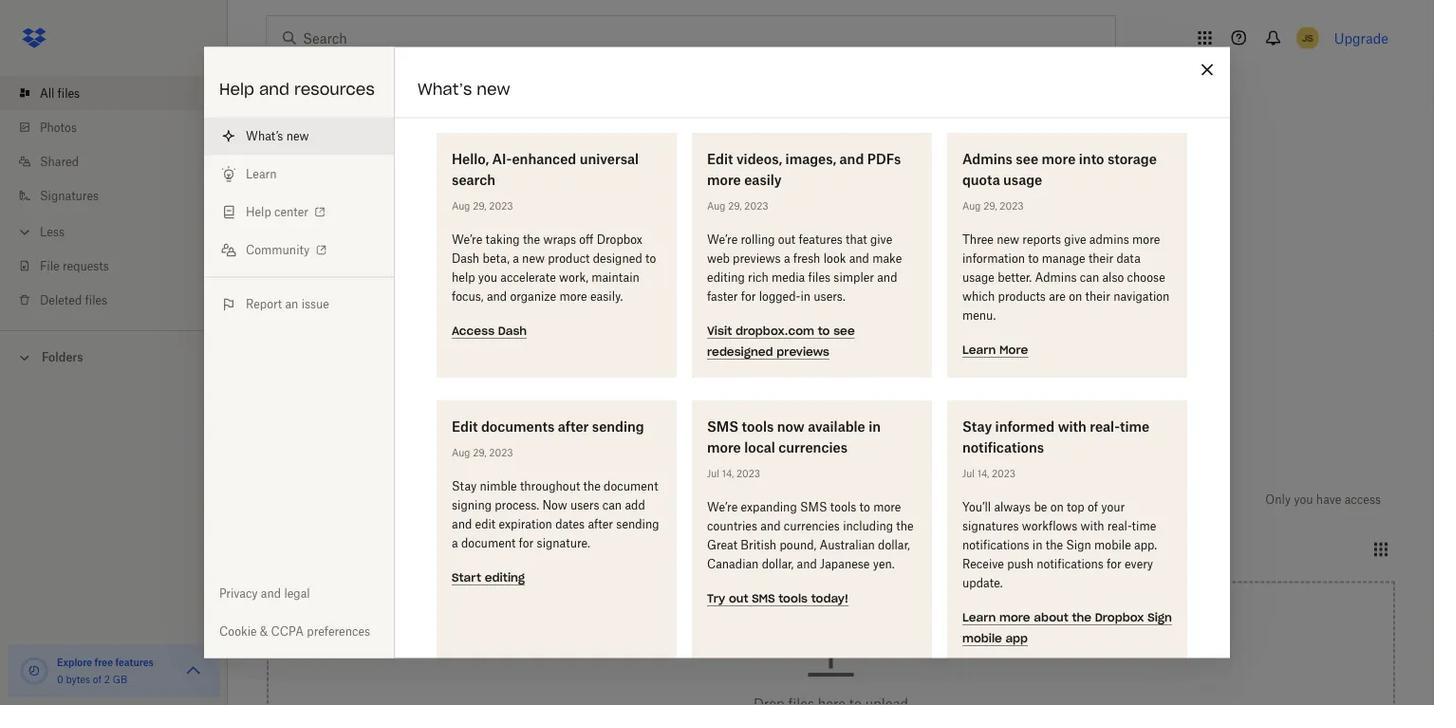 Task type: locate. For each thing, give the bounding box(es) containing it.
try out sms tools today! link
[[707, 590, 848, 607]]

0 horizontal spatial stay
[[452, 479, 477, 494]]

1 14, from the left
[[722, 468, 734, 480]]

what's up learn link
[[246, 129, 283, 143]]

real- down your
[[1108, 519, 1132, 533]]

to down users.
[[818, 324, 830, 339]]

what's new up hello,
[[418, 80, 510, 99]]

29, for edit videos, images, and pdfs more easily
[[728, 200, 742, 212]]

1 horizontal spatial a
[[513, 252, 519, 266]]

stay left informed
[[963, 419, 992, 435]]

we're inside we're taking the wraps off dropbox dash beta, a new product designed to help you accelerate work, maintain focus, and organize more easily.
[[452, 233, 482, 247]]

1 horizontal spatial see
[[1016, 151, 1039, 167]]

edit inside the edit videos, images, and pdfs more easily
[[707, 151, 733, 167]]

usage up which
[[963, 271, 995, 285]]

1 vertical spatial document
[[461, 536, 516, 551]]

about
[[1034, 611, 1069, 626]]

29, for admins see more into storage quota usage
[[984, 200, 997, 212]]

aug 29, 2023 for admins see more into storage quota usage
[[963, 200, 1024, 212]]

dropbox left the search
[[373, 174, 426, 190]]

files inside share files with anyone and control edit or view access.
[[939, 384, 961, 399]]

files right upload
[[327, 384, 349, 399]]

files up users.
[[808, 271, 831, 285]]

tools inside we're expanding sms tools to more countries and currencies including the great british pound, australian dollar, canadian dollar, and japanese yen.
[[830, 500, 857, 514]]

edit down share,
[[452, 419, 478, 435]]

aug 29, 2023 for edit videos, images, and pdfs more easily
[[707, 200, 768, 212]]

0 horizontal spatial jul
[[707, 468, 720, 480]]

give inside three new reports give admins more information to manage their data usage better. admins can also choose which products are on their navigation menu.
[[1064, 233, 1086, 247]]

aug 29, 2023 down quota
[[963, 200, 1024, 212]]

reports
[[1023, 233, 1061, 247]]

mobile left app
[[963, 632, 1002, 646]]

and left pdfs
[[840, 151, 864, 167]]

the inside we're expanding sms tools to more countries and currencies including the great british pound, australian dollar, canadian dollar, and japanese yen.
[[896, 519, 914, 533]]

deleted files
[[40, 293, 107, 307]]

1 horizontal spatial dropbox
[[597, 233, 643, 247]]

sms tools now available in more local currencies
[[707, 419, 881, 456]]

1 horizontal spatial signatures
[[1023, 121, 1085, 136]]

more left into
[[1042, 151, 1076, 167]]

for inside you'll always be on top of your signatures workflows with real-time notifications in the sign mobile app. receive push notifications for every update.
[[1107, 557, 1122, 571]]

features up fresh
[[799, 233, 843, 247]]

edit inside button
[[855, 121, 877, 136]]

in right available
[[869, 419, 881, 435]]

of
[[1088, 500, 1098, 514], [93, 673, 102, 685]]

29, down quota
[[984, 200, 997, 212]]

real- inside you'll always be on top of your signatures workflows with real-time notifications in the sign mobile app. receive push notifications for every update.
[[1108, 519, 1132, 533]]

2 vertical spatial dropbox
[[1095, 611, 1144, 626]]

notifications down workflows
[[1037, 557, 1104, 571]]

edit for edit pdf
[[855, 121, 877, 136]]

list
[[0, 65, 228, 330]]

1 horizontal spatial stay
[[963, 419, 992, 435]]

now
[[777, 419, 805, 435]]

and down pound,
[[797, 557, 817, 571]]

admins
[[1090, 233, 1129, 247]]

folders button
[[0, 343, 228, 371]]

previews inside visit dropbox.com to see redesigned previews
[[777, 345, 830, 360]]

features
[[799, 233, 843, 247], [115, 656, 154, 668]]

get started with dropbox
[[266, 174, 426, 190]]

what's new button
[[204, 117, 394, 155]]

we're for edit videos, images, and pdfs more easily
[[707, 233, 738, 247]]

sign
[[1066, 538, 1091, 552], [1148, 611, 1172, 626]]

2 horizontal spatial edit
[[855, 121, 877, 136]]

images,
[[786, 151, 836, 167]]

2023 for informed
[[992, 468, 1016, 480]]

2 jul 14, 2023 from the left
[[963, 468, 1016, 480]]

taking
[[486, 233, 520, 247]]

see down get signatures
[[1016, 151, 1039, 167]]

0 vertical spatial tools
[[742, 419, 774, 435]]

0 vertical spatial dash
[[452, 252, 480, 266]]

0 horizontal spatial give
[[870, 233, 893, 247]]

sign down workflows
[[1066, 538, 1091, 552]]

beta,
[[483, 252, 510, 266]]

give up manage
[[1064, 233, 1086, 247]]

to up including
[[860, 500, 870, 514]]

a inside we're rolling out features that give web previews a fresh look and make editing rich media files simpler and faster for logged-in users.
[[784, 252, 790, 266]]

0 horizontal spatial document
[[461, 536, 516, 551]]

0 vertical spatial you
[[478, 271, 498, 285]]

document
[[604, 479, 658, 494], [461, 536, 516, 551]]

jul 14, 2023 for more
[[707, 468, 760, 480]]

learn for admins
[[963, 343, 996, 358]]

edit inside share files with anyone and control edit or view access.
[[1097, 384, 1117, 399]]

give up make
[[870, 233, 893, 247]]

1 horizontal spatial tools
[[779, 592, 808, 607]]

aug 29, 2023 for edit documents after sending
[[452, 447, 513, 459]]

0 vertical spatial sms
[[707, 419, 739, 435]]

after down users
[[588, 517, 613, 532]]

2023 up always
[[992, 468, 1016, 480]]

0 vertical spatial help
[[219, 80, 254, 99]]

stay inside stay informed with real-time notifications
[[963, 419, 992, 435]]

we're left taking
[[452, 233, 482, 247]]

and inside install on desktop to work on files offline and stay synced.
[[816, 384, 836, 399]]

1 vertical spatial sign
[[1148, 611, 1172, 626]]

cookie
[[219, 625, 257, 639]]

help for help center
[[246, 205, 271, 219]]

work
[[707, 384, 734, 399]]

1 vertical spatial after
[[588, 517, 613, 532]]

0 vertical spatial usage
[[1003, 172, 1043, 188]]

1 horizontal spatial mobile
[[1095, 538, 1131, 552]]

files inside list item
[[57, 86, 80, 100]]

a inside we're taking the wraps off dropbox dash beta, a new product designed to help you accelerate work, maintain focus, and organize more easily.
[[513, 252, 519, 266]]

the up users
[[583, 479, 601, 494]]

1 vertical spatial real-
[[1108, 519, 1132, 533]]

2
[[104, 673, 110, 685]]

their down admins
[[1089, 252, 1114, 266]]

all files link
[[15, 76, 228, 110]]

files right "share" at the right
[[939, 384, 961, 399]]

0 horizontal spatial jul 14, 2023
[[707, 468, 760, 480]]

sending down add on the left
[[616, 517, 659, 532]]

time down the or
[[1120, 419, 1150, 435]]

1 vertical spatial see
[[834, 324, 855, 339]]

currencies down now
[[779, 440, 848, 456]]

0 vertical spatial features
[[799, 233, 843, 247]]

0 vertical spatial can
[[1080, 271, 1099, 285]]

sending inside stay nimble throughout the document signing process. now users can add and edit expiration dates after sending a document for signature.
[[616, 517, 659, 532]]

files inside "link"
[[85, 293, 107, 307]]

0 horizontal spatial can
[[602, 498, 622, 513]]

features up gb
[[115, 656, 154, 668]]

2 jul from the left
[[963, 468, 975, 480]]

out up fresh
[[778, 233, 796, 247]]

stay inside stay nimble throughout the document signing process. now users can add and edit expiration dates after sending a document for signature.
[[452, 479, 477, 494]]

nimble
[[480, 479, 517, 494]]

aug 29, 2023
[[452, 200, 513, 212], [707, 200, 768, 212], [963, 200, 1024, 212], [452, 447, 513, 459]]

1 vertical spatial learn
[[963, 343, 996, 358]]

with for informed
[[1058, 419, 1087, 435]]

community
[[246, 243, 310, 257]]

new inside we're taking the wraps off dropbox dash beta, a new product designed to help you accelerate work, maintain focus, and organize more easily.
[[522, 252, 545, 266]]

learn more link
[[963, 341, 1028, 358]]

29, up nimble
[[473, 447, 487, 459]]

now
[[542, 498, 567, 513]]

dropbox inside we're taking the wraps off dropbox dash beta, a new product designed to help you accelerate work, maintain focus, and organize more easily.
[[597, 233, 643, 247]]

2023 for ai-
[[489, 200, 513, 212]]

usage right quota
[[1003, 172, 1043, 188]]

help and resources
[[219, 80, 375, 99]]

look
[[824, 252, 846, 266]]

admins see more into storage quota usage
[[963, 151, 1157, 188]]

dropbox down every
[[1095, 611, 1144, 626]]

help and resources dialog
[[204, 47, 1230, 665]]

dash
[[452, 252, 480, 266], [498, 324, 527, 339]]

0 horizontal spatial sms
[[707, 419, 739, 435]]

1 vertical spatial notifications
[[963, 538, 1030, 552]]

more inside we're expanding sms tools to more countries and currencies including the great british pound, australian dollar, canadian dollar, and japanese yen.
[[873, 500, 901, 514]]

learn link
[[204, 155, 394, 193]]

more down work,
[[560, 290, 587, 304]]

files for deleted files
[[85, 293, 107, 307]]

1 vertical spatial mobile
[[963, 632, 1002, 646]]

today!
[[811, 592, 848, 607]]

signatures inside button
[[1023, 121, 1085, 136]]

1 horizontal spatial editing
[[707, 271, 745, 285]]

with left anyone
[[964, 384, 988, 399]]

with inside you'll always be on top of your signatures workflows with real-time notifications in the sign mobile app. receive push notifications for every update.
[[1081, 519, 1104, 533]]

0 horizontal spatial for
[[519, 536, 534, 551]]

0 vertical spatial out
[[778, 233, 796, 247]]

sending down "stay"
[[592, 419, 644, 435]]

dash inside we're taking the wraps off dropbox dash beta, a new product designed to help you accelerate work, maintain focus, and organize more easily.
[[452, 252, 480, 266]]

with for files
[[964, 384, 988, 399]]

on right 'be'
[[1051, 500, 1064, 514]]

of inside explore free features 0 bytes of 2 gb
[[93, 673, 102, 685]]

0 vertical spatial document
[[604, 479, 658, 494]]

signatures link
[[15, 178, 228, 213]]

sms for try out sms tools today!
[[752, 592, 775, 607]]

are
[[1049, 290, 1066, 304]]

what's up hello,
[[418, 80, 472, 99]]

of for 2
[[93, 673, 102, 685]]

previews down dropbox.com on the top right
[[777, 345, 830, 360]]

the
[[523, 233, 540, 247], [583, 479, 601, 494], [896, 519, 914, 533], [1046, 538, 1063, 552], [1072, 611, 1092, 626]]

previews
[[733, 252, 781, 266], [777, 345, 830, 360]]

top
[[1067, 500, 1085, 514]]

admins up quota
[[963, 151, 1013, 167]]

we're up countries
[[707, 500, 738, 514]]

aug up web on the top
[[707, 200, 726, 212]]

1 vertical spatial features
[[115, 656, 154, 668]]

all files
[[40, 86, 80, 100]]

0 horizontal spatial edit
[[475, 517, 496, 532]]

0 horizontal spatial admins
[[963, 151, 1013, 167]]

1 vertical spatial in
[[869, 419, 881, 435]]

with right started
[[341, 174, 369, 190]]

edit pdf
[[855, 121, 903, 136]]

sms inside we're expanding sms tools to more countries and currencies including the great british pound, australian dollar, canadian dollar, and japanese yen.
[[800, 500, 827, 514]]

we're inside we're rolling out features that give web previews a fresh look and make editing rich media files simpler and faster for logged-in users.
[[707, 233, 738, 247]]

for left every
[[1107, 557, 1122, 571]]

files inside upload files and folders to edit, share, sign, and more.
[[327, 384, 349, 399]]

0 vertical spatial for
[[741, 290, 756, 304]]

more left local
[[707, 440, 741, 456]]

2 vertical spatial for
[[1107, 557, 1122, 571]]

0 vertical spatial edit
[[855, 121, 877, 136]]

tools
[[742, 419, 774, 435], [830, 500, 857, 514], [779, 592, 808, 607]]

files right all on the top left
[[57, 86, 80, 100]]

0 vertical spatial get
[[1000, 121, 1020, 136]]

edit for edit documents after sending
[[452, 419, 478, 435]]

1 vertical spatial what's new
[[246, 129, 309, 143]]

help for help and resources
[[219, 80, 254, 99]]

29, up rolling
[[728, 200, 742, 212]]

three new reports give admins more information to manage their data usage better. admins can also choose which products are on their navigation menu.
[[963, 233, 1170, 323]]

notifications down informed
[[963, 440, 1044, 456]]

new
[[477, 80, 510, 99], [286, 129, 309, 143], [997, 233, 1020, 247], [522, 252, 545, 266]]

workflows
[[1022, 519, 1078, 533]]

0 horizontal spatial dollar,
[[762, 557, 794, 571]]

out inside we're rolling out features that give web previews a fresh look and make editing rich media files simpler and faster for logged-in users.
[[778, 233, 796, 247]]

jul
[[707, 468, 720, 480], [963, 468, 975, 480]]

privacy and legal
[[219, 587, 310, 601]]

2023 for tools
[[737, 468, 760, 480]]

1 horizontal spatial edit
[[707, 151, 733, 167]]

edit,
[[429, 384, 452, 399]]

2 vertical spatial edit
[[452, 419, 478, 435]]

2023 up taking
[[489, 200, 513, 212]]

of for your
[[1088, 500, 1098, 514]]

tools for we're expanding sms tools to more countries and currencies including the great british pound, australian dollar, canadian dollar, and japanese yen.
[[830, 500, 857, 514]]

stay
[[594, 403, 617, 418]]

1 horizontal spatial 14,
[[978, 468, 989, 480]]

see down users.
[[834, 324, 855, 339]]

1 give from the left
[[870, 233, 893, 247]]

issue
[[302, 297, 329, 311]]

1 vertical spatial dropbox
[[597, 233, 643, 247]]

0 horizontal spatial dropbox
[[373, 174, 426, 190]]

more up 'data'
[[1133, 233, 1160, 247]]

new inside three new reports give admins more information to manage their data usage better. admins can also choose which products are on their navigation menu.
[[997, 233, 1020, 247]]

you'll always be on top of your signatures workflows with real-time notifications in the sign mobile app. receive push notifications for every update.
[[963, 500, 1157, 590]]

usage inside admins see more into storage quota usage
[[1003, 172, 1043, 188]]

learn up help center
[[246, 167, 277, 181]]

upload
[[285, 384, 323, 399]]

edit down "record"
[[707, 151, 733, 167]]

the down workflows
[[1046, 538, 1063, 552]]

1 jul 14, 2023 from the left
[[707, 468, 760, 480]]

can left add on the left
[[602, 498, 622, 513]]

more inside learn more about the dropbox sign mobile app
[[1000, 611, 1031, 626]]

focus,
[[452, 290, 484, 304]]

visit dropbox.com to see redesigned previews
[[707, 324, 855, 360]]

the left wraps
[[523, 233, 540, 247]]

after right documents
[[558, 419, 589, 435]]

files
[[57, 86, 80, 100], [808, 271, 831, 285], [85, 293, 107, 307], [327, 384, 349, 399], [753, 384, 776, 399], [939, 384, 961, 399]]

1 vertical spatial sms
[[800, 500, 827, 514]]

more inside admins see more into storage quota usage
[[1042, 151, 1076, 167]]

dash up help
[[452, 252, 480, 266]]

document up add on the left
[[604, 479, 658, 494]]

0 vertical spatial real-
[[1090, 419, 1120, 435]]

1 horizontal spatial get
[[1000, 121, 1020, 136]]

search
[[452, 172, 496, 188]]

1 jul from the left
[[707, 468, 720, 480]]

1 vertical spatial can
[[602, 498, 622, 513]]

1 horizontal spatial usage
[[1003, 172, 1043, 188]]

1 vertical spatial signatures
[[963, 519, 1019, 533]]

mobile
[[1095, 538, 1131, 552], [963, 632, 1002, 646]]

editing inside we're rolling out features that give web previews a fresh look and make editing rich media files simpler and faster for logged-in users.
[[707, 271, 745, 285]]

1 horizontal spatial jul
[[963, 468, 975, 480]]

to down 'reports'
[[1028, 252, 1039, 266]]

0 horizontal spatial get
[[266, 174, 289, 190]]

2 vertical spatial in
[[1033, 538, 1043, 552]]

australian
[[820, 538, 875, 552]]

features inside explore free features 0 bytes of 2 gb
[[115, 656, 154, 668]]

time
[[1120, 419, 1150, 435], [1132, 519, 1156, 533]]

cookie & ccpa preferences
[[219, 625, 370, 639]]

jul 14, 2023 for notifications
[[963, 468, 1016, 480]]

usage inside three new reports give admins more information to manage their data usage better. admins can also choose which products are on their navigation menu.
[[963, 271, 995, 285]]

2 14, from the left
[[978, 468, 989, 480]]

sms down canadian
[[752, 592, 775, 607]]

previews inside we're rolling out features that give web previews a fresh look and make editing rich media files simpler and faster for logged-in users.
[[733, 252, 781, 266]]

1 vertical spatial for
[[519, 536, 534, 551]]

of left 2
[[93, 673, 102, 685]]

can inside stay nimble throughout the document signing process. now users can add and edit expiration dates after sending a document for signature.
[[602, 498, 622, 513]]

dollar, up yen.
[[878, 538, 910, 552]]

the right including
[[896, 519, 914, 533]]

1 horizontal spatial in
[[869, 419, 881, 435]]

see inside visit dropbox.com to see redesigned previews
[[834, 324, 855, 339]]

less image
[[15, 223, 34, 242]]

for inside stay nimble throughout the document signing process. now users can add and edit expiration dates after sending a document for signature.
[[519, 536, 534, 551]]

community link
[[204, 231, 394, 269]]

hello,
[[452, 151, 489, 167]]

we're for hello, ai-enhanced universal search
[[452, 233, 482, 247]]

2 give from the left
[[1064, 233, 1086, 247]]

1 horizontal spatial out
[[778, 233, 796, 247]]

what's new up learn link
[[246, 129, 309, 143]]

access
[[1345, 493, 1381, 507]]

2 horizontal spatial in
[[1033, 538, 1043, 552]]

1 horizontal spatial document
[[604, 479, 658, 494]]

to inside visit dropbox.com to see redesigned previews
[[818, 324, 830, 339]]

0 horizontal spatial features
[[115, 656, 154, 668]]

information
[[963, 252, 1025, 266]]

2 vertical spatial notifications
[[1037, 557, 1104, 571]]

to inside we're expanding sms tools to more countries and currencies including the great british pound, australian dollar, canadian dollar, and japanese yen.
[[860, 500, 870, 514]]

a right beta,
[[513, 252, 519, 266]]

edit inside stay nimble throughout the document signing process. now users can add and edit expiration dates after sending a document for signature.
[[475, 517, 496, 532]]

editing right start
[[485, 571, 525, 586]]

aug down the search
[[452, 200, 470, 212]]

0 horizontal spatial signatures
[[963, 519, 1019, 533]]

0 horizontal spatial what's new
[[246, 129, 309, 143]]

1 vertical spatial what's
[[246, 129, 283, 143]]

1 vertical spatial usage
[[963, 271, 995, 285]]

new up the information
[[997, 233, 1020, 247]]

products
[[998, 290, 1046, 304]]

less
[[40, 224, 65, 239]]

simpler
[[834, 271, 874, 285]]

media
[[772, 271, 805, 285]]

1 vertical spatial dash
[[498, 324, 527, 339]]

signatures down you'll
[[963, 519, 1019, 533]]

0 horizontal spatial of
[[93, 673, 102, 685]]

upload files and folders to edit, share, sign, and more.
[[285, 384, 539, 418]]

help center
[[246, 205, 309, 219]]

get up help center
[[266, 174, 289, 190]]

can inside three new reports give admins more information to manage their data usage better. admins can also choose which products are on their navigation menu.
[[1080, 271, 1099, 285]]

aug 29, 2023 for hello, ai-enhanced universal search
[[452, 200, 513, 212]]

files left "offline"
[[753, 384, 776, 399]]

get inside button
[[1000, 121, 1020, 136]]

to inside upload files and folders to edit, share, sign, and more.
[[415, 384, 426, 399]]

aug 29, 2023 down 'easily'
[[707, 200, 768, 212]]

0 vertical spatial time
[[1120, 419, 1150, 435]]

tools up local
[[742, 419, 774, 435]]

0 vertical spatial see
[[1016, 151, 1039, 167]]

get
[[1000, 121, 1020, 136], [266, 174, 289, 190]]

aug up the signing
[[452, 447, 470, 459]]

can left the also
[[1080, 271, 1099, 285]]

on
[[1069, 290, 1082, 304], [631, 384, 644, 399], [737, 384, 750, 399], [1051, 500, 1064, 514]]

1 horizontal spatial dash
[[498, 324, 527, 339]]

2 horizontal spatial tools
[[830, 500, 857, 514]]

install
[[594, 384, 628, 399]]

we're inside we're expanding sms tools to more countries and currencies including the great british pound, australian dollar, canadian dollar, and japanese yen.
[[707, 500, 738, 514]]

0 vertical spatial previews
[[733, 252, 781, 266]]

real- down control
[[1090, 419, 1120, 435]]

features inside we're rolling out features that give web previews a fresh look and make editing rich media files simpler and faster for logged-in users.
[[799, 233, 843, 247]]

1 vertical spatial admins
[[1035, 271, 1077, 285]]

2 horizontal spatial sms
[[800, 500, 827, 514]]

aug for edit documents after sending
[[452, 447, 470, 459]]

14, up countries
[[722, 468, 734, 480]]

1 vertical spatial edit
[[475, 517, 496, 532]]

tools up including
[[830, 500, 857, 514]]

1 horizontal spatial admins
[[1035, 271, 1077, 285]]

with inside share files with anyone and control edit or view access.
[[964, 384, 988, 399]]

notifications inside stay informed with real-time notifications
[[963, 440, 1044, 456]]

with inside stay informed with real-time notifications
[[1058, 419, 1087, 435]]

currencies inside sms tools now available in more local currencies
[[779, 440, 848, 456]]

stay informed with real-time notifications
[[963, 419, 1150, 456]]

sms down install on desktop to work on files offline and stay synced. on the bottom
[[707, 419, 739, 435]]

1 vertical spatial their
[[1086, 290, 1111, 304]]

out right "try"
[[729, 592, 748, 607]]

0 vertical spatial mobile
[[1095, 538, 1131, 552]]

start editing
[[452, 571, 525, 586]]

1 horizontal spatial for
[[741, 290, 756, 304]]

0 vertical spatial their
[[1089, 252, 1114, 266]]

in
[[801, 290, 811, 304], [869, 419, 881, 435], [1033, 538, 1043, 552]]

you left have on the bottom of page
[[1294, 493, 1313, 507]]

with down top
[[1081, 519, 1104, 533]]

aug
[[452, 200, 470, 212], [707, 200, 726, 212], [963, 200, 981, 212], [452, 447, 470, 459]]

record
[[711, 121, 753, 136]]

after inside stay nimble throughout the document signing process. now users can add and edit expiration dates after sending a document for signature.
[[588, 517, 613, 532]]

anyone
[[991, 384, 1030, 399]]

a up start
[[452, 536, 458, 551]]

0 horizontal spatial you
[[478, 271, 498, 285]]

0 vertical spatial sign
[[1066, 538, 1091, 552]]

signatures up admins see more into storage quota usage
[[1023, 121, 1085, 136]]

more
[[1042, 151, 1076, 167], [707, 172, 741, 188], [1133, 233, 1160, 247], [560, 290, 587, 304], [707, 440, 741, 456], [873, 500, 901, 514], [1000, 611, 1031, 626]]

aug 29, 2023 down the search
[[452, 200, 513, 212]]

1 vertical spatial edit
[[707, 151, 733, 167]]

we're up web on the top
[[707, 233, 738, 247]]

pdf
[[881, 121, 903, 136]]

report an issue
[[246, 297, 329, 311]]

edit
[[1097, 384, 1117, 399], [475, 517, 496, 532]]

0 horizontal spatial in
[[801, 290, 811, 304]]

files inside install on desktop to work on files offline and stay synced.
[[753, 384, 776, 399]]

1 horizontal spatial you
[[1294, 493, 1313, 507]]

the inside we're taking the wraps off dropbox dash beta, a new product designed to help you accelerate work, maintain focus, and organize more easily.
[[523, 233, 540, 247]]

stay for stay informed with real-time notifications
[[963, 419, 992, 435]]

files for upload files and folders to edit, share, sign, and more.
[[327, 384, 349, 399]]

that
[[846, 233, 867, 247]]

1 horizontal spatial of
[[1088, 500, 1098, 514]]

faster
[[707, 290, 738, 304]]

1 horizontal spatial what's
[[418, 80, 472, 99]]

0 horizontal spatial 14,
[[722, 468, 734, 480]]

manage
[[1042, 252, 1086, 266]]

create folder
[[567, 121, 644, 136]]

documents
[[481, 419, 555, 435]]

usage
[[1003, 172, 1043, 188], [963, 271, 995, 285]]

give inside we're rolling out features that give web previews a fresh look and make editing rich media files simpler and faster for logged-in users.
[[870, 233, 893, 247]]

quota usage element
[[19, 656, 49, 686]]

2 horizontal spatial a
[[784, 252, 790, 266]]

new up learn link
[[286, 129, 309, 143]]

14, up you'll
[[978, 468, 989, 480]]

edit left the or
[[1097, 384, 1117, 399]]

learn inside learn more about the dropbox sign mobile app
[[963, 611, 996, 626]]

of inside you'll always be on top of your signatures workflows with real-time notifications in the sign mobile app. receive push notifications for every update.
[[1088, 500, 1098, 514]]

0 vertical spatial in
[[801, 290, 811, 304]]



Task type: describe. For each thing, give the bounding box(es) containing it.
time inside stay informed with real-time notifications
[[1120, 419, 1150, 435]]

which
[[963, 290, 995, 304]]

sms inside sms tools now available in more local currencies
[[707, 419, 739, 435]]

we're for sms tools now available in more local currencies
[[707, 500, 738, 514]]

a inside stay nimble throughout the document signing process. now users can add and edit expiration dates after sending a document for signature.
[[452, 536, 458, 551]]

tools for try out sms tools today!
[[779, 592, 808, 607]]

yen.
[[873, 557, 895, 571]]

and inside stay nimble throughout the document signing process. now users can add and edit expiration dates after sending a document for signature.
[[452, 517, 472, 532]]

and down make
[[877, 271, 897, 285]]

cookie & ccpa preferences button
[[204, 613, 394, 651]]

and left legal
[[261, 587, 281, 601]]

14, for notifications
[[978, 468, 989, 480]]

in inside we're rolling out features that give web previews a fresh look and make editing rich media files simpler and faster for logged-in users.
[[801, 290, 811, 304]]

what's inside button
[[246, 129, 283, 143]]

and left the folders on the bottom left
[[352, 384, 372, 399]]

synced.
[[620, 403, 660, 418]]

admins inside three new reports give admins more information to manage their data usage better. admins can also choose which products are on their navigation menu.
[[1035, 271, 1077, 285]]

the inside you'll always be on top of your signatures workflows with real-time notifications in the sign mobile app. receive push notifications for every update.
[[1046, 538, 1063, 552]]

pdfs
[[867, 151, 901, 167]]

on inside three new reports give admins more information to manage their data usage better. admins can also choose which products are on their navigation menu.
[[1069, 290, 1082, 304]]

the inside stay nimble throughout the document signing process. now users can add and edit expiration dates after sending a document for signature.
[[583, 479, 601, 494]]

for inside we're rolling out features that give web previews a fresh look and make editing rich media files simpler and faster for logged-in users.
[[741, 290, 756, 304]]

sign inside learn more about the dropbox sign mobile app
[[1148, 611, 1172, 626]]

accelerate
[[501, 271, 556, 285]]

starred button
[[347, 534, 418, 565]]

sign inside you'll always be on top of your signatures workflows with real-time notifications in the sign mobile app. receive push notifications for every update.
[[1066, 538, 1091, 552]]

jul for sms tools now available in more local currencies
[[707, 468, 720, 480]]

to inside we're taking the wraps off dropbox dash beta, a new product designed to help you accelerate work, maintain focus, and organize more easily.
[[645, 252, 656, 266]]

better.
[[998, 271, 1032, 285]]

aug for edit videos, images, and pdfs more easily
[[707, 200, 726, 212]]

sign,
[[491, 384, 516, 399]]

we're expanding sms tools to more countries and currencies including the great british pound, australian dollar, canadian dollar, and japanese yen.
[[707, 500, 914, 571]]

what's new inside button
[[246, 129, 309, 143]]

hello, ai-enhanced universal search
[[452, 151, 639, 188]]

files for share files with anyone and control edit or view access.
[[939, 384, 961, 399]]

off
[[579, 233, 594, 247]]

and down that on the right top of page
[[849, 252, 869, 266]]

more inside we're taking the wraps off dropbox dash beta, a new product designed to help you accelerate work, maintain focus, and organize more easily.
[[560, 290, 587, 304]]

in inside you'll always be on top of your signatures workflows with real-time notifications in the sign mobile app. receive push notifications for every update.
[[1033, 538, 1043, 552]]

process.
[[495, 498, 539, 513]]

you'll
[[963, 500, 991, 514]]

have
[[1316, 493, 1342, 507]]

storage
[[1108, 151, 1157, 167]]

users
[[570, 498, 599, 513]]

signatures
[[40, 188, 99, 203]]

2023 for documents
[[489, 447, 513, 459]]

29, for edit documents after sending
[[473, 447, 487, 459]]

0 vertical spatial what's
[[418, 80, 472, 99]]

edit pdf button
[[843, 76, 972, 148]]

jul for stay informed with real-time notifications
[[963, 468, 975, 480]]

file requests
[[40, 259, 109, 273]]

learn more about the dropbox sign mobile app link
[[963, 609, 1172, 647]]

an
[[285, 297, 298, 311]]

&
[[260, 625, 268, 639]]

access.
[[904, 403, 943, 418]]

files inside we're rolling out features that give web previews a fresh look and make editing rich media files simpler and faster for logged-in users.
[[808, 271, 831, 285]]

we're rolling out features that give web previews a fresh look and make editing rich media files simpler and faster for logged-in users.
[[707, 233, 902, 304]]

more inside sms tools now available in more local currencies
[[707, 440, 741, 456]]

start editing link
[[452, 569, 525, 586]]

web
[[707, 252, 730, 266]]

expiration
[[499, 517, 552, 532]]

navigation
[[1114, 290, 1170, 304]]

0 vertical spatial dropbox
[[373, 174, 426, 190]]

local
[[744, 440, 775, 456]]

see inside admins see more into storage quota usage
[[1016, 151, 1039, 167]]

shared
[[40, 154, 79, 168]]

new inside what's new button
[[286, 129, 309, 143]]

1 horizontal spatial dollar,
[[878, 538, 910, 552]]

ai-
[[492, 151, 512, 167]]

on inside you'll always be on top of your signatures workflows with real-time notifications in the sign mobile app. receive push notifications for every update.
[[1051, 500, 1064, 514]]

the inside learn more about the dropbox sign mobile app
[[1072, 611, 1092, 626]]

great
[[707, 538, 738, 552]]

1 horizontal spatial what's new
[[418, 80, 510, 99]]

japanese
[[820, 557, 870, 571]]

stay nimble throughout the document signing process. now users can add and edit expiration dates after sending a document for signature.
[[452, 479, 659, 551]]

product
[[548, 252, 590, 266]]

bytes
[[66, 673, 90, 685]]

signature.
[[537, 536, 590, 551]]

and inside share files with anyone and control edit or view access.
[[1033, 384, 1053, 399]]

folders
[[42, 350, 83, 365]]

list containing all files
[[0, 65, 228, 330]]

to inside three new reports give admins more information to manage their data usage better. admins can also choose which products are on their navigation menu.
[[1028, 252, 1039, 266]]

push
[[1007, 557, 1034, 571]]

free
[[95, 656, 113, 668]]

and inside we're taking the wraps off dropbox dash beta, a new product designed to help you accelerate work, maintain focus, and organize more easily.
[[487, 290, 507, 304]]

real- inside stay informed with real-time notifications
[[1090, 419, 1120, 435]]

center
[[274, 205, 309, 219]]

photos link
[[15, 110, 228, 144]]

aug for admins see more into storage quota usage
[[963, 200, 981, 212]]

folder
[[609, 121, 644, 136]]

with for started
[[341, 174, 369, 190]]

mobile inside learn more about the dropbox sign mobile app
[[963, 632, 1002, 646]]

deleted
[[40, 293, 82, 307]]

2023 for see
[[1000, 200, 1024, 212]]

a for images,
[[784, 252, 790, 266]]

1 vertical spatial you
[[1294, 493, 1313, 507]]

more inside the edit videos, images, and pdfs more easily
[[707, 172, 741, 188]]

get for get signatures
[[1000, 121, 1020, 136]]

preferences
[[307, 625, 370, 639]]

time inside you'll always be on top of your signatures workflows with real-time notifications in the sign mobile app. receive push notifications for every update.
[[1132, 519, 1156, 533]]

2023 for videos,
[[745, 200, 768, 212]]

redesigned
[[707, 345, 773, 360]]

we're taking the wraps off dropbox dash beta, a new product designed to help you accelerate work, maintain focus, and organize more easily.
[[452, 233, 656, 304]]

control
[[1056, 384, 1094, 399]]

you inside we're taking the wraps off dropbox dash beta, a new product designed to help you accelerate work, maintain focus, and organize more easily.
[[478, 271, 498, 285]]

to inside install on desktop to work on files offline and stay synced.
[[693, 384, 704, 399]]

files for all files
[[57, 86, 80, 100]]

into
[[1079, 151, 1104, 167]]

1 vertical spatial dollar,
[[762, 557, 794, 571]]

legal
[[284, 587, 310, 601]]

a for enhanced
[[513, 252, 519, 266]]

rolling
[[741, 233, 775, 247]]

three
[[963, 233, 994, 247]]

14, for more
[[722, 468, 734, 480]]

currencies inside we're expanding sms tools to more countries and currencies including the great british pound, australian dollar, canadian dollar, and japanese yen.
[[784, 519, 840, 533]]

british
[[741, 538, 777, 552]]

0 vertical spatial sending
[[592, 419, 644, 435]]

and inside the edit videos, images, and pdfs more easily
[[840, 151, 864, 167]]

share files with anyone and control edit or view access.
[[904, 384, 1159, 418]]

and down the expanding
[[761, 519, 781, 533]]

new up ai-
[[477, 80, 510, 99]]

shared link
[[15, 144, 228, 178]]

admins inside admins see more into storage quota usage
[[963, 151, 1013, 167]]

stay for stay nimble throughout the document signing process. now users can add and edit expiration dates after sending a document for signature.
[[452, 479, 477, 494]]

in inside sms tools now available in more local currencies
[[869, 419, 881, 435]]

get for get started with dropbox
[[266, 174, 289, 190]]

photos
[[40, 120, 77, 134]]

access dash link
[[452, 322, 527, 339]]

tools inside sms tools now available in more local currencies
[[742, 419, 774, 435]]

more inside three new reports give admins more information to manage their data usage better. admins can also choose which products are on their navigation menu.
[[1133, 233, 1160, 247]]

signatures inside you'll always be on top of your signatures workflows with real-time notifications in the sign mobile app. receive push notifications for every update.
[[963, 519, 1019, 533]]

on up "synced."
[[631, 384, 644, 399]]

visit
[[707, 324, 732, 339]]

0 vertical spatial learn
[[246, 167, 277, 181]]

organize
[[510, 290, 556, 304]]

all files list item
[[0, 76, 228, 110]]

view
[[1135, 384, 1159, 399]]

ccpa
[[271, 625, 304, 639]]

dropbox image
[[15, 19, 53, 57]]

out inside try out sms tools today! link
[[729, 592, 748, 607]]

throughout
[[520, 479, 580, 494]]

edit for edit videos, images, and pdfs more easily
[[707, 151, 733, 167]]

always
[[994, 500, 1031, 514]]

only you have access
[[1266, 493, 1381, 507]]

your
[[1101, 500, 1125, 514]]

signing
[[452, 498, 492, 513]]

start
[[452, 571, 481, 586]]

mobile inside you'll always be on top of your signatures workflows with real-time notifications in the sign mobile app. receive push notifications for every update.
[[1095, 538, 1131, 552]]

work,
[[559, 271, 588, 285]]

aug for hello, ai-enhanced universal search
[[452, 200, 470, 212]]

including
[[843, 519, 893, 533]]

install on desktop to work on files offline and stay synced.
[[594, 384, 836, 418]]

edit videos, images, and pdfs more easily
[[707, 151, 901, 188]]

more
[[1000, 343, 1028, 358]]

learn for stay
[[963, 611, 996, 626]]

receive
[[963, 557, 1004, 571]]

on right the work
[[737, 384, 750, 399]]

access
[[452, 324, 495, 339]]

canadian
[[707, 557, 759, 571]]

and right sign,
[[519, 384, 539, 399]]

and up what's new button
[[259, 80, 289, 99]]

add
[[625, 498, 645, 513]]

sms for we're expanding sms tools to more countries and currencies including the great british pound, australian dollar, canadian dollar, and japanese yen.
[[800, 500, 827, 514]]

0 vertical spatial after
[[558, 419, 589, 435]]

available
[[808, 419, 865, 435]]

dropbox inside learn more about the dropbox sign mobile app
[[1095, 611, 1144, 626]]

0 horizontal spatial editing
[[485, 571, 525, 586]]

expanding
[[741, 500, 797, 514]]

29, for hello, ai-enhanced universal search
[[473, 200, 487, 212]]

help
[[452, 271, 475, 285]]



Task type: vqa. For each thing, say whether or not it's contained in the screenshot.


